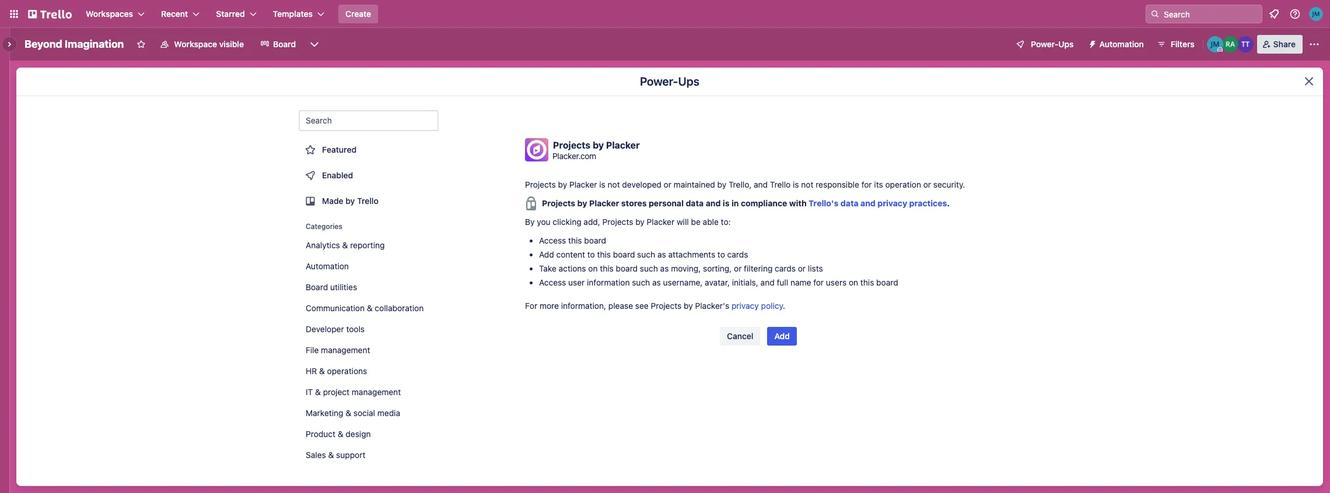 Task type: vqa. For each thing, say whether or not it's contained in the screenshot.
bottom the Trello
yes



Task type: locate. For each thing, give the bounding box(es) containing it.
is
[[600, 180, 606, 190], [793, 180, 799, 190], [723, 198, 730, 208]]

as left attachments
[[658, 250, 666, 260]]

placker inside projects by placker placker.com
[[606, 140, 640, 150]]

1 horizontal spatial power-
[[1032, 39, 1059, 49]]

sorting,
[[703, 264, 732, 274]]

cards up 'full'
[[775, 264, 796, 274]]

enabled
[[322, 170, 353, 180]]

not up with
[[802, 180, 814, 190]]

1 horizontal spatial to
[[718, 250, 726, 260]]

workspaces button
[[79, 5, 152, 23]]

1 horizontal spatial for
[[862, 180, 872, 190]]

0 vertical spatial automation
[[1100, 39, 1145, 49]]

responsible
[[816, 180, 860, 190]]

access down take
[[539, 278, 566, 288]]

and up compliance
[[754, 180, 768, 190]]

power-ups button
[[1008, 35, 1081, 54]]

workspace
[[174, 39, 217, 49]]

to right content
[[588, 250, 595, 260]]

actions
[[559, 264, 586, 274]]

1 horizontal spatial not
[[802, 180, 814, 190]]

communication & collaboration
[[306, 304, 424, 313]]

add down policy
[[775, 332, 790, 341]]

automation
[[1100, 39, 1145, 49], [306, 262, 349, 271]]

0 vertical spatial ups
[[1059, 39, 1074, 49]]

1 vertical spatial trello
[[357, 196, 379, 206]]

or up personal
[[664, 180, 672, 190]]

customize views image
[[309, 39, 321, 50]]

projects up you
[[525, 180, 556, 190]]

projects for projects by placker is not developed or maintained by trello, and trello is not responsible for its operation or security.
[[525, 180, 556, 190]]

media
[[378, 409, 400, 419]]

& right it
[[315, 388, 321, 398]]

management down hr & operations link
[[352, 388, 401, 398]]

1 vertical spatial power-ups
[[640, 75, 700, 88]]

data down the responsible
[[841, 198, 859, 208]]

add inside add button
[[775, 332, 790, 341]]

0 notifications image
[[1268, 7, 1282, 21]]

imagination
[[65, 38, 124, 50]]

1 vertical spatial automation
[[306, 262, 349, 271]]

1 access from the top
[[539, 236, 566, 246]]

for
[[862, 180, 872, 190], [814, 278, 824, 288]]

avatar,
[[705, 278, 730, 288]]

0 horizontal spatial .
[[783, 301, 786, 311]]

add up take
[[539, 250, 554, 260]]

1 horizontal spatial automation
[[1100, 39, 1145, 49]]

for down the lists
[[814, 278, 824, 288]]

2 horizontal spatial is
[[793, 180, 799, 190]]

add
[[539, 250, 554, 260], [775, 332, 790, 341]]

projects by placker stores personal data and is in compliance with trello's data and privacy practices .
[[542, 198, 950, 208]]

file
[[306, 346, 319, 355]]

1 vertical spatial access
[[539, 278, 566, 288]]

to
[[588, 250, 595, 260], [718, 250, 726, 260]]

board for board utilities
[[306, 283, 328, 292]]

0 vertical spatial power-
[[1032, 39, 1059, 49]]

0 vertical spatial .
[[948, 198, 950, 208]]

0 vertical spatial trello
[[770, 180, 791, 190]]

power-ups inside button
[[1032, 39, 1074, 49]]

projects for projects by placker placker.com
[[553, 140, 591, 150]]

and down its
[[861, 198, 876, 208]]

0 horizontal spatial on
[[589, 264, 598, 274]]

placker up add,
[[590, 198, 620, 208]]

projects inside projects by placker placker.com
[[553, 140, 591, 150]]

access this board add content to this board such as attachments to cards take actions on this board such as moving, sorting, or filtering cards or lists access user information such as username, avatar, initials, and full name for users on this board
[[539, 236, 899, 288]]

share button
[[1258, 35, 1303, 54]]

0 horizontal spatial board
[[273, 39, 296, 49]]

1 horizontal spatial ups
[[1059, 39, 1074, 49]]

access
[[539, 236, 566, 246], [539, 278, 566, 288]]

on right 'users'
[[849, 278, 859, 288]]

for
[[525, 301, 538, 311]]

such down 'by you clicking add, projects by placker will be able to:'
[[638, 250, 656, 260]]

and left 'full'
[[761, 278, 775, 288]]

collaboration
[[375, 304, 424, 313]]

not left developed
[[608, 180, 620, 190]]

to up sorting,
[[718, 250, 726, 260]]

1 horizontal spatial board
[[306, 283, 328, 292]]

0 horizontal spatial for
[[814, 278, 824, 288]]

compliance
[[741, 198, 788, 208]]

0 vertical spatial power-ups
[[1032, 39, 1074, 49]]

placker down the placker.com
[[570, 180, 597, 190]]

marketing & social media link
[[299, 405, 439, 423]]

data down maintained
[[686, 198, 704, 208]]

hr
[[306, 367, 317, 376]]

projects for projects by placker stores personal data and is in compliance with trello's data and privacy practices .
[[542, 198, 576, 208]]

1 data from the left
[[686, 198, 704, 208]]

policy
[[761, 301, 783, 311]]

is up with
[[793, 180, 799, 190]]

attachments
[[669, 250, 716, 260]]

board utilities
[[306, 283, 357, 292]]

2 data from the left
[[841, 198, 859, 208]]

1 horizontal spatial add
[[775, 332, 790, 341]]

maintained
[[674, 180, 715, 190]]

& right sales
[[328, 451, 334, 461]]

create button
[[339, 5, 378, 23]]

projects up the placker.com
[[553, 140, 591, 150]]

for left its
[[862, 180, 872, 190]]

1 vertical spatial board
[[306, 283, 328, 292]]

0 horizontal spatial power-
[[640, 75, 679, 88]]

0 vertical spatial board
[[273, 39, 296, 49]]

& right analytics on the left of the page
[[342, 240, 348, 250]]

projects by placker is not developed or maintained by trello, and trello is not responsible for its operation or security.
[[525, 180, 966, 190]]

& left design
[[338, 430, 344, 440]]

0 vertical spatial privacy
[[878, 198, 908, 208]]

trello up compliance
[[770, 180, 791, 190]]

filters button
[[1154, 35, 1199, 54]]

moving,
[[671, 264, 701, 274]]

. down 'full'
[[783, 301, 786, 311]]

star or unstar board image
[[137, 40, 146, 49]]

developer
[[306, 325, 344, 334]]

0 horizontal spatial trello
[[357, 196, 379, 206]]

or up initials,
[[734, 264, 742, 274]]

on right actions
[[589, 264, 598, 274]]

by down stores at the left
[[636, 217, 645, 227]]

back to home image
[[28, 5, 72, 23]]

content
[[557, 250, 585, 260]]

automation inside automation link
[[306, 262, 349, 271]]

personal
[[649, 198, 684, 208]]

0 vertical spatial add
[[539, 250, 554, 260]]

hr & operations
[[306, 367, 367, 376]]

such up see
[[632, 278, 650, 288]]

power-ups
[[1032, 39, 1074, 49], [640, 75, 700, 88]]

1 vertical spatial on
[[849, 278, 859, 288]]

developer tools link
[[299, 320, 439, 339]]

board utilities link
[[299, 278, 439, 297]]

. down the security.
[[948, 198, 950, 208]]

projects up the 'clicking'
[[542, 198, 576, 208]]

& for hr
[[319, 367, 325, 376]]

& right hr
[[319, 367, 325, 376]]

automation up board utilities
[[306, 262, 349, 271]]

able
[[703, 217, 719, 227]]

0 vertical spatial as
[[658, 250, 666, 260]]

1 vertical spatial ups
[[679, 75, 700, 88]]

1 horizontal spatial .
[[948, 198, 950, 208]]

be
[[691, 217, 701, 227]]

1 vertical spatial for
[[814, 278, 824, 288]]

0 horizontal spatial not
[[608, 180, 620, 190]]

0 vertical spatial cards
[[728, 250, 749, 260]]

as left moving, at the right bottom
[[661, 264, 669, 274]]

automation button
[[1084, 35, 1152, 54]]

to:
[[721, 217, 731, 227]]

1 horizontal spatial power-ups
[[1032, 39, 1074, 49]]

by left trello,
[[718, 180, 727, 190]]

search image
[[1151, 9, 1160, 19]]

1 vertical spatial cards
[[775, 264, 796, 274]]

by inside projects by placker placker.com
[[593, 140, 604, 150]]

data
[[686, 198, 704, 208], [841, 198, 859, 208]]

0 vertical spatial access
[[539, 236, 566, 246]]

trello
[[770, 180, 791, 190], [357, 196, 379, 206]]

1 vertical spatial privacy
[[732, 301, 759, 311]]

board left the customize views image
[[273, 39, 296, 49]]

on
[[589, 264, 598, 274], [849, 278, 859, 288]]

0 horizontal spatial add
[[539, 250, 554, 260]]

users
[[826, 278, 847, 288]]

filtering
[[744, 264, 773, 274]]

and inside access this board add content to this board such as attachments to cards take actions on this board such as moving, sorting, or filtering cards or lists access user information such as username, avatar, initials, and full name for users on this board
[[761, 278, 775, 288]]

1 vertical spatial power-
[[640, 75, 679, 88]]

& left social
[[346, 409, 351, 419]]

& down board utilities link
[[367, 304, 373, 313]]

show menu image
[[1309, 39, 1321, 50]]

power- inside power-ups button
[[1032, 39, 1059, 49]]

cards up sorting,
[[728, 250, 749, 260]]

0 horizontal spatial ups
[[679, 75, 700, 88]]

by up the placker.com
[[593, 140, 604, 150]]

as up "for more information, please see projects by placker's privacy policy ."
[[653, 278, 661, 288]]

Search text field
[[299, 110, 439, 131]]

& for marketing
[[346, 409, 351, 419]]

made
[[322, 196, 344, 206]]

or
[[664, 180, 672, 190], [924, 180, 932, 190], [734, 264, 742, 274], [798, 264, 806, 274]]

is down projects by placker placker.com
[[600, 180, 606, 190]]

1 horizontal spatial on
[[849, 278, 859, 288]]

board
[[585, 236, 606, 246], [613, 250, 635, 260], [616, 264, 638, 274], [877, 278, 899, 288]]

access down you
[[539, 236, 566, 246]]

placker up developed
[[606, 140, 640, 150]]

trello,
[[729, 180, 752, 190]]

such left moving, at the right bottom
[[640, 264, 658, 274]]

placker
[[606, 140, 640, 150], [570, 180, 597, 190], [590, 198, 620, 208], [647, 217, 675, 227]]

placker for projects by placker placker.com
[[606, 140, 640, 150]]

1 horizontal spatial data
[[841, 198, 859, 208]]

privacy
[[878, 198, 908, 208], [732, 301, 759, 311]]

filters
[[1171, 39, 1195, 49]]

0 vertical spatial on
[[589, 264, 598, 274]]

projects right see
[[651, 301, 682, 311]]

such
[[638, 250, 656, 260], [640, 264, 658, 274], [632, 278, 650, 288]]

not
[[608, 180, 620, 190], [802, 180, 814, 190]]

trello down enabled link
[[357, 196, 379, 206]]

0 horizontal spatial automation
[[306, 262, 349, 271]]

social
[[354, 409, 375, 419]]

projects down stores at the left
[[603, 217, 634, 227]]

trello's
[[809, 198, 839, 208]]

placker for projects by placker is not developed or maintained by trello, and trello is not responsible for its operation or security.
[[570, 180, 597, 190]]

1 vertical spatial management
[[352, 388, 401, 398]]

0 horizontal spatial to
[[588, 250, 595, 260]]

management up operations
[[321, 346, 370, 355]]

is left in
[[723, 198, 730, 208]]

as
[[658, 250, 666, 260], [661, 264, 669, 274], [653, 278, 661, 288]]

0 horizontal spatial power-ups
[[640, 75, 700, 88]]

share
[[1274, 39, 1296, 49]]

and
[[754, 180, 768, 190], [706, 198, 721, 208], [861, 198, 876, 208], [761, 278, 775, 288]]

privacy down initials,
[[732, 301, 759, 311]]

&
[[342, 240, 348, 250], [367, 304, 373, 313], [319, 367, 325, 376], [315, 388, 321, 398], [346, 409, 351, 419], [338, 430, 344, 440], [328, 451, 334, 461]]

0 horizontal spatial data
[[686, 198, 704, 208]]

automation left filters "button" at the top of page
[[1100, 39, 1145, 49]]

categories
[[306, 222, 343, 231]]

hr & operations link
[[299, 362, 439, 381]]

support
[[336, 451, 366, 461]]

1 vertical spatial add
[[775, 332, 790, 341]]

1 horizontal spatial privacy
[[878, 198, 908, 208]]

board left utilities
[[306, 283, 328, 292]]

workspaces
[[86, 9, 133, 19]]

privacy down operation
[[878, 198, 908, 208]]

placker down personal
[[647, 217, 675, 227]]

stores
[[622, 198, 647, 208]]



Task type: describe. For each thing, give the bounding box(es) containing it.
by you clicking add, projects by placker will be able to:
[[525, 217, 731, 227]]

by left placker's
[[684, 301, 693, 311]]

marketing
[[306, 409, 343, 419]]

enabled link
[[299, 164, 439, 187]]

terry turtle (terryturtle) image
[[1238, 36, 1254, 53]]

add,
[[584, 217, 601, 227]]

reporting
[[350, 240, 385, 250]]

clicking
[[553, 217, 582, 227]]

privacy policy link
[[732, 301, 783, 311]]

1 horizontal spatial cards
[[775, 264, 796, 274]]

1 vertical spatial .
[[783, 301, 786, 311]]

made by trello
[[322, 196, 379, 206]]

2 to from the left
[[718, 250, 726, 260]]

2 access from the top
[[539, 278, 566, 288]]

trello inside made by trello link
[[357, 196, 379, 206]]

file management link
[[299, 341, 439, 360]]

0 vertical spatial for
[[862, 180, 872, 190]]

it
[[306, 388, 313, 398]]

username,
[[663, 278, 703, 288]]

name
[[791, 278, 812, 288]]

lists
[[808, 264, 823, 274]]

in
[[732, 198, 739, 208]]

placker for projects by placker stores personal data and is in compliance with trello's data and privacy practices .
[[590, 198, 620, 208]]

information
[[587, 278, 630, 288]]

more
[[540, 301, 559, 311]]

developer tools
[[306, 325, 365, 334]]

templates button
[[266, 5, 332, 23]]

automation inside "automation" button
[[1100, 39, 1145, 49]]

please
[[609, 301, 633, 311]]

1 vertical spatial such
[[640, 264, 658, 274]]

by up add,
[[578, 198, 588, 208]]

trello's data and privacy practices link
[[809, 198, 948, 208]]

1 horizontal spatial trello
[[770, 180, 791, 190]]

by down the placker.com
[[558, 180, 567, 190]]

jeremy miller (jeremymiller198) image
[[1310, 7, 1324, 21]]

starred
[[216, 9, 245, 19]]

visible
[[219, 39, 244, 49]]

by
[[525, 217, 535, 227]]

see
[[636, 301, 649, 311]]

it & project management link
[[299, 383, 439, 402]]

Board name text field
[[19, 35, 130, 54]]

tools
[[346, 325, 365, 334]]

placker's
[[696, 301, 730, 311]]

initials,
[[732, 278, 759, 288]]

recent button
[[154, 5, 207, 23]]

by right 'made'
[[346, 196, 355, 206]]

Search field
[[1160, 5, 1263, 23]]

or left the lists
[[798, 264, 806, 274]]

board link
[[253, 35, 303, 54]]

product & design link
[[299, 426, 439, 444]]

0 horizontal spatial is
[[600, 180, 606, 190]]

workspace visible
[[174, 39, 244, 49]]

open information menu image
[[1290, 8, 1302, 20]]

will
[[677, 217, 689, 227]]

add button
[[768, 327, 797, 346]]

1 vertical spatial as
[[661, 264, 669, 274]]

board for board
[[273, 39, 296, 49]]

or up practices at the right top of page
[[924, 180, 932, 190]]

communication & collaboration link
[[299, 299, 439, 318]]

user
[[569, 278, 585, 288]]

& for sales
[[328, 451, 334, 461]]

2 not from the left
[[802, 180, 814, 190]]

sales
[[306, 451, 326, 461]]

recent
[[161, 9, 188, 19]]

communication
[[306, 304, 365, 313]]

take
[[539, 264, 557, 274]]

ups inside button
[[1059, 39, 1074, 49]]

automation link
[[299, 257, 439, 276]]

for inside access this board add content to this board such as attachments to cards take actions on this board such as moving, sorting, or filtering cards or lists access user information such as username, avatar, initials, and full name for users on this board
[[814, 278, 824, 288]]

product & design
[[306, 430, 371, 440]]

featured
[[322, 145, 357, 155]]

information,
[[561, 301, 607, 311]]

& for product
[[338, 430, 344, 440]]

it & project management
[[306, 388, 401, 398]]

this member is an admin of this board. image
[[1218, 47, 1223, 53]]

2 vertical spatial such
[[632, 278, 650, 288]]

1 to from the left
[[588, 250, 595, 260]]

beyond
[[25, 38, 62, 50]]

& for communication
[[367, 304, 373, 313]]

practices
[[910, 198, 948, 208]]

0 vertical spatial management
[[321, 346, 370, 355]]

sales & support
[[306, 451, 366, 461]]

beyond imagination
[[25, 38, 124, 50]]

with
[[790, 198, 807, 208]]

1 not from the left
[[608, 180, 620, 190]]

& for it
[[315, 388, 321, 398]]

0 horizontal spatial cards
[[728, 250, 749, 260]]

for more information, please see projects by placker's privacy policy .
[[525, 301, 786, 311]]

cancel button
[[720, 327, 761, 346]]

and up able
[[706, 198, 721, 208]]

create
[[346, 9, 371, 19]]

workspace visible button
[[153, 35, 251, 54]]

1 horizontal spatial is
[[723, 198, 730, 208]]

2 vertical spatial as
[[653, 278, 661, 288]]

jeremy miller (jeremymiller198) image
[[1208, 36, 1224, 53]]

0 horizontal spatial privacy
[[732, 301, 759, 311]]

developed
[[622, 180, 662, 190]]

operations
[[327, 367, 367, 376]]

sm image
[[1084, 35, 1100, 51]]

design
[[346, 430, 371, 440]]

ruby anderson (rubyanderson7) image
[[1223, 36, 1239, 53]]

projects by placker placker.com
[[553, 140, 640, 161]]

& for analytics
[[342, 240, 348, 250]]

product
[[306, 430, 336, 440]]

cancel
[[727, 332, 754, 341]]

analytics & reporting link
[[299, 236, 439, 255]]

templates
[[273, 9, 313, 19]]

featured link
[[299, 138, 439, 162]]

primary element
[[0, 0, 1331, 28]]

0 vertical spatial such
[[638, 250, 656, 260]]

security.
[[934, 180, 966, 190]]

add inside access this board add content to this board such as attachments to cards take actions on this board such as moving, sorting, or filtering cards or lists access user information such as username, avatar, initials, and full name for users on this board
[[539, 250, 554, 260]]

operation
[[886, 180, 922, 190]]



